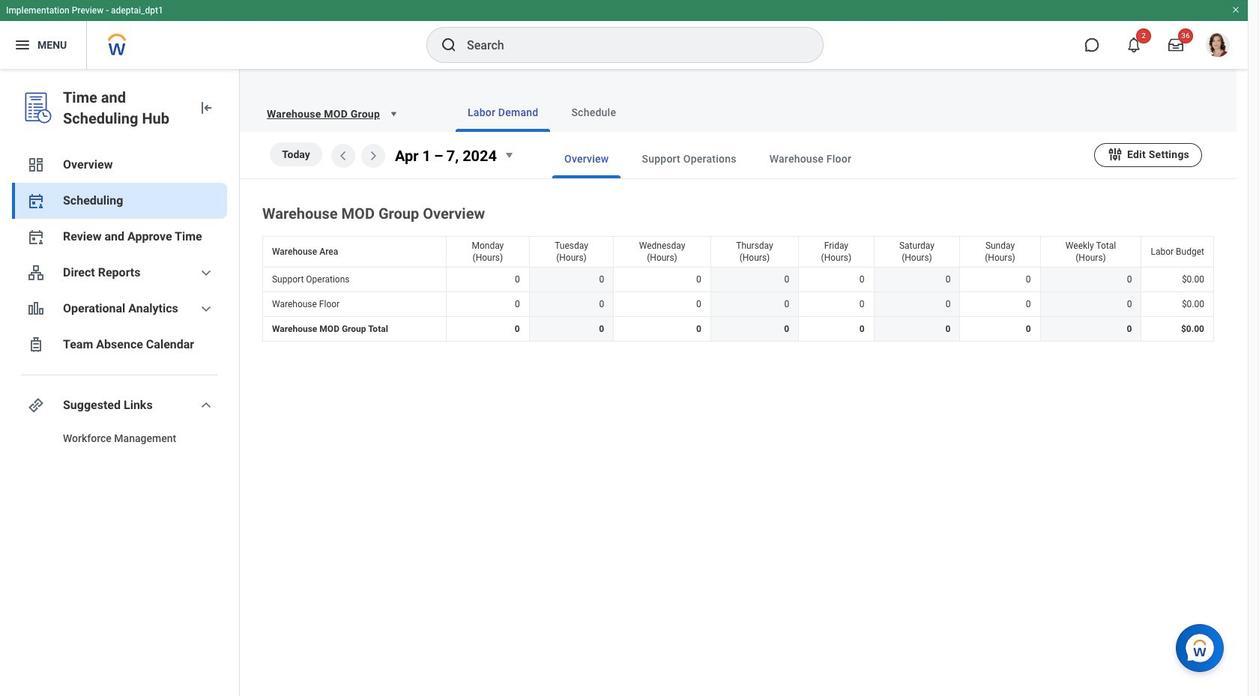 Task type: vqa. For each thing, say whether or not it's contained in the screenshot.
cell
no



Task type: describe. For each thing, give the bounding box(es) containing it.
notifications large image
[[1127, 37, 1142, 52]]

caret down small image
[[500, 146, 518, 164]]

configure image
[[1108, 146, 1124, 162]]

time and scheduling hub element
[[63, 87, 185, 129]]

transformation import image
[[197, 99, 215, 117]]

0 vertical spatial tab list
[[426, 93, 1219, 132]]

navigation pane region
[[0, 69, 240, 697]]

view team image
[[27, 264, 45, 282]]

Search Workday  search field
[[467, 28, 793, 61]]

link image
[[27, 397, 45, 415]]

chart image
[[27, 300, 45, 318]]

caret down small image
[[386, 106, 401, 121]]



Task type: locate. For each thing, give the bounding box(es) containing it.
chevron down small image for view team image on the top left of the page
[[197, 264, 215, 282]]

chevron left small image
[[334, 147, 352, 165]]

chevron down small image
[[197, 264, 215, 282], [197, 397, 215, 415]]

search image
[[440, 36, 458, 54]]

chevron down small image for link 'icon'
[[197, 397, 215, 415]]

2 calendar user solid image from the top
[[27, 228, 45, 246]]

calendar user solid image down dashboard image
[[27, 192, 45, 210]]

banner
[[0, 0, 1248, 69]]

task timeoff image
[[27, 336, 45, 354]]

2 chevron down small image from the top
[[197, 397, 215, 415]]

dashboard image
[[27, 156, 45, 174]]

chevron down small image
[[197, 300, 215, 318]]

1 chevron down small image from the top
[[197, 264, 215, 282]]

profile logan mcneil image
[[1207, 33, 1230, 60]]

calendar user solid image
[[27, 192, 45, 210], [27, 228, 45, 246]]

1 calendar user solid image from the top
[[27, 192, 45, 210]]

0 vertical spatial chevron down small image
[[197, 264, 215, 282]]

0 vertical spatial calendar user solid image
[[27, 192, 45, 210]]

inbox large image
[[1169, 37, 1184, 52]]

calendar user solid image up view team image on the top left of the page
[[27, 228, 45, 246]]

tab panel
[[240, 132, 1237, 345]]

chevron right small image
[[364, 147, 382, 165]]

1 vertical spatial calendar user solid image
[[27, 228, 45, 246]]

close environment banner image
[[1232, 5, 1241, 14]]

1 vertical spatial chevron down small image
[[197, 397, 215, 415]]

justify image
[[13, 36, 31, 54]]

1 vertical spatial tab list
[[523, 139, 1095, 178]]

tab list
[[426, 93, 1219, 132], [523, 139, 1095, 178]]



